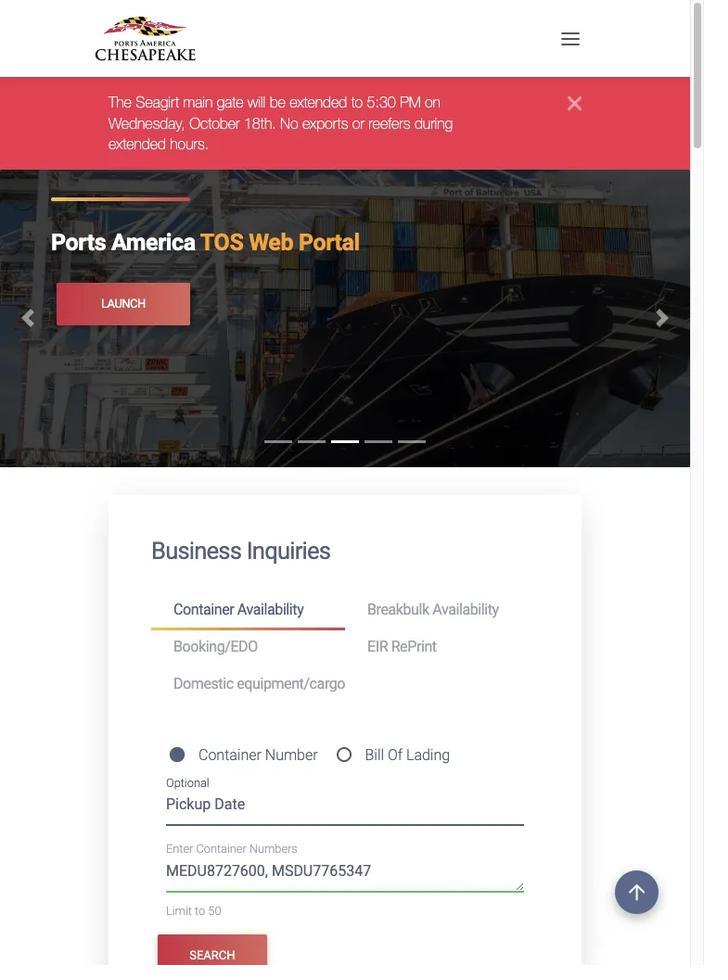 Task type: describe. For each thing, give the bounding box(es) containing it.
close image
[[568, 92, 582, 115]]

pm
[[400, 94, 421, 111]]

the
[[109, 94, 132, 111]]

october
[[189, 115, 240, 132]]

launch
[[101, 297, 145, 311]]

main
[[183, 94, 213, 111]]

Optional text field
[[166, 790, 524, 826]]

eir reprint
[[367, 638, 437, 656]]

the seagirt main gate will be extended to 5:30 pm on wednesday, october 18th.  no exports or reefers during extended hours.
[[109, 94, 453, 152]]

search button
[[158, 935, 267, 966]]

domestic
[[173, 675, 233, 693]]

18th.
[[244, 115, 276, 132]]

portal
[[299, 229, 360, 256]]

Enter Container Numbers text field
[[166, 861, 524, 892]]

bill
[[365, 747, 384, 765]]

breakbulk availability
[[367, 601, 499, 619]]

web
[[249, 229, 293, 256]]

america
[[111, 229, 196, 256]]

seagirt
[[136, 94, 179, 111]]

container for container availability
[[173, 601, 234, 619]]

hours.
[[170, 136, 209, 152]]

search
[[189, 949, 235, 963]]

0 horizontal spatial to
[[195, 904, 205, 918]]

container number
[[199, 747, 318, 765]]

business inquiries
[[151, 537, 330, 565]]

availability for container availability
[[237, 601, 304, 619]]

tos web portal image
[[0, 169, 690, 467]]

exports
[[302, 115, 348, 132]]

go to top image
[[615, 871, 659, 915]]

booking/edo
[[173, 638, 258, 656]]

2 vertical spatial container
[[196, 843, 247, 857]]

numbers
[[249, 843, 298, 857]]

toggle navigation image
[[557, 25, 584, 53]]

50
[[208, 904, 221, 918]]



Task type: vqa. For each thing, say whether or not it's contained in the screenshot.
18th.
yes



Task type: locate. For each thing, give the bounding box(es) containing it.
the seagirt main gate will be extended to 5:30 pm on wednesday, october 18th.  no exports or reefers during extended hours. link
[[109, 94, 453, 152]]

reprint
[[391, 638, 437, 656]]

will
[[248, 94, 266, 111]]

to up or
[[351, 94, 363, 111]]

business
[[151, 537, 241, 565]]

container up optional
[[199, 747, 262, 765]]

enter
[[166, 843, 193, 857]]

number
[[265, 747, 318, 765]]

0 horizontal spatial availability
[[237, 601, 304, 619]]

extended up exports
[[290, 94, 347, 111]]

5:30
[[367, 94, 396, 111]]

availability
[[237, 601, 304, 619], [433, 601, 499, 619]]

lading
[[406, 747, 450, 765]]

container availability link
[[151, 593, 345, 630]]

the seagirt main gate will be extended to 5:30 pm on wednesday, october 18th.  no exports or reefers during extended hours. alert
[[0, 77, 690, 169]]

gate
[[217, 94, 244, 111]]

availability up eir reprint link
[[433, 601, 499, 619]]

enter container numbers
[[166, 843, 298, 857]]

eir
[[367, 638, 388, 656]]

2 availability from the left
[[433, 601, 499, 619]]

container right enter
[[196, 843, 247, 857]]

0 horizontal spatial extended
[[109, 136, 166, 152]]

of
[[388, 747, 403, 765]]

ports
[[51, 229, 106, 256]]

domestic equipment/cargo link
[[151, 667, 539, 701]]

domestic equipment/cargo
[[173, 675, 345, 693]]

extended down wednesday,
[[109, 136, 166, 152]]

bill of lading
[[365, 747, 450, 765]]

1 vertical spatial container
[[199, 747, 262, 765]]

1 vertical spatial extended
[[109, 136, 166, 152]]

booking/edo link
[[151, 630, 345, 665]]

reefers
[[369, 115, 411, 132]]

inquiries
[[246, 537, 330, 565]]

on
[[425, 94, 441, 111]]

no
[[280, 115, 298, 132]]

0 vertical spatial to
[[351, 94, 363, 111]]

container
[[173, 601, 234, 619], [199, 747, 262, 765], [196, 843, 247, 857]]

ports america tos web portal
[[51, 229, 360, 256]]

1 availability from the left
[[237, 601, 304, 619]]

wednesday,
[[109, 115, 185, 132]]

during
[[415, 115, 453, 132]]

container availability
[[173, 601, 304, 619]]

eir reprint link
[[345, 630, 539, 665]]

launch link
[[57, 283, 190, 326]]

1 horizontal spatial availability
[[433, 601, 499, 619]]

availability for breakbulk availability
[[433, 601, 499, 619]]

tos
[[200, 229, 243, 256]]

to
[[351, 94, 363, 111], [195, 904, 205, 918]]

1 horizontal spatial extended
[[290, 94, 347, 111]]

extended
[[290, 94, 347, 111], [109, 136, 166, 152]]

to inside the seagirt main gate will be extended to 5:30 pm on wednesday, october 18th.  no exports or reefers during extended hours.
[[351, 94, 363, 111]]

or
[[352, 115, 364, 132]]

0 vertical spatial extended
[[290, 94, 347, 111]]

0 vertical spatial container
[[173, 601, 234, 619]]

optional
[[166, 776, 209, 790]]

container up booking/edo
[[173, 601, 234, 619]]

limit
[[166, 904, 192, 918]]

1 vertical spatial to
[[195, 904, 205, 918]]

be
[[270, 94, 286, 111]]

availability up the booking/edo link
[[237, 601, 304, 619]]

to left 50
[[195, 904, 205, 918]]

breakbulk
[[367, 601, 429, 619]]

breakbulk availability link
[[345, 593, 539, 628]]

equipment/cargo
[[237, 675, 345, 693]]

container for container number
[[199, 747, 262, 765]]

1 horizontal spatial to
[[351, 94, 363, 111]]

limit to 50
[[166, 904, 221, 918]]



